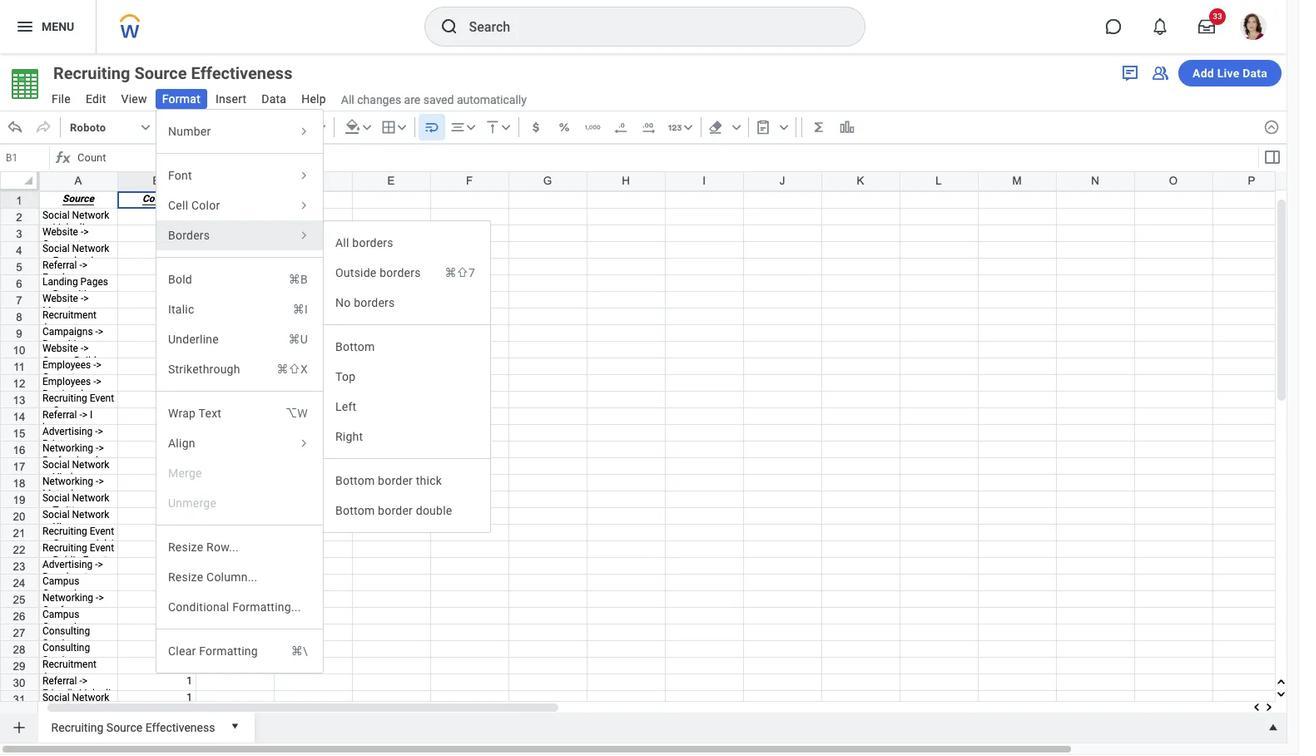 Task type: locate. For each thing, give the bounding box(es) containing it.
0 vertical spatial resize
[[168, 541, 203, 554]]

0 vertical spatial bottom
[[335, 340, 375, 354]]

effectiveness up insert
[[191, 63, 293, 83]]

border for thick
[[378, 474, 413, 488]]

menu item down conditional formatting...
[[156, 637, 323, 667]]

all inside button
[[341, 93, 354, 106]]

data right 'live'
[[1243, 67, 1268, 80]]

chevron right small image up cell color menu item
[[296, 168, 311, 183]]

chevron down small image left dollar sign image
[[498, 119, 514, 136]]

1 vertical spatial data
[[262, 92, 287, 106]]

chevron down small image
[[313, 119, 329, 136], [359, 119, 375, 136], [463, 119, 479, 136], [498, 119, 514, 136], [680, 119, 697, 136]]

chevron down small image down help on the left top of page
[[313, 119, 329, 136]]

menu item containing wrap text
[[156, 399, 323, 429]]

help
[[302, 92, 326, 106]]

borders menu item
[[156, 221, 323, 251]]

0 vertical spatial recruiting source effectiveness button
[[45, 62, 323, 85]]

font
[[168, 169, 192, 182]]

strikethrough
[[168, 363, 240, 376]]

1 resize from the top
[[168, 541, 203, 554]]

border up bottom border double
[[378, 474, 413, 488]]

1 vertical spatial effectiveness
[[145, 721, 215, 735]]

recruiting source effectiveness button
[[45, 62, 323, 85], [45, 713, 222, 740]]

effectiveness
[[191, 63, 293, 83], [145, 721, 215, 735]]

resize row...
[[168, 541, 239, 554]]

bottom
[[335, 340, 375, 354], [335, 474, 375, 488], [335, 504, 375, 518]]

borders
[[352, 236, 394, 250], [380, 266, 421, 280], [354, 296, 395, 310]]

recruiting right add footer ws icon
[[51, 721, 104, 735]]

row...
[[206, 541, 239, 554]]

chevron down small image right eraser icon
[[728, 119, 745, 136]]

percentage image
[[556, 119, 572, 136]]

menu item containing outside borders
[[324, 258, 490, 288]]

all up 'outside'
[[335, 236, 349, 250]]

None text field
[[2, 147, 49, 170]]

chevron right small image up borders menu item
[[296, 198, 311, 213]]

borders up the outside borders
[[352, 236, 394, 250]]

border down bottom border thick
[[378, 504, 413, 518]]

⌘i
[[293, 303, 308, 316]]

chevron right small image inside number menu item
[[296, 124, 311, 139]]

chevron right small image down help on the left top of page
[[296, 124, 311, 139]]

borders for outside borders
[[380, 266, 421, 280]]

3 chevron right small image from the top
[[296, 198, 311, 213]]

4 chevron right small image from the top
[[296, 228, 311, 243]]

data inside button
[[1243, 67, 1268, 80]]

1 vertical spatial border
[[378, 504, 413, 518]]

1 chevron right small image from the top
[[296, 124, 311, 139]]

chevron down small image left border all image
[[359, 119, 375, 136]]

bottom up top
[[335, 340, 375, 354]]

text
[[199, 407, 222, 420]]

align
[[168, 437, 195, 450]]

2 resize from the top
[[168, 571, 203, 584]]

recruiting
[[53, 63, 130, 83], [51, 721, 104, 735]]

cell color
[[168, 199, 220, 212]]

2 border from the top
[[378, 504, 413, 518]]

3 chevron down small image from the left
[[463, 119, 479, 136]]

menu item up text
[[156, 355, 323, 385]]

formatting
[[199, 645, 258, 658]]

number menu item
[[156, 117, 323, 147]]

chevron right small image for number
[[296, 124, 311, 139]]

border all image
[[380, 119, 397, 136]]

1 bottom from the top
[[335, 340, 375, 354]]

border for double
[[378, 504, 413, 518]]

borders right 'outside'
[[380, 266, 421, 280]]

menu item
[[324, 258, 490, 288], [156, 265, 323, 295], [156, 295, 323, 325], [156, 325, 323, 355], [156, 355, 323, 385], [156, 399, 323, 429], [156, 637, 323, 667]]

chevron down small image for align center icon
[[463, 119, 479, 136]]

file
[[52, 92, 71, 106]]

borders for no borders
[[354, 296, 395, 310]]

menu item containing bold
[[156, 265, 323, 295]]

4 chevron down small image from the left
[[498, 119, 514, 136]]

menu item up underline in the top of the page
[[156, 295, 323, 325]]

chevron down small image down view
[[137, 119, 154, 136]]

1 vertical spatial recruiting source effectiveness button
[[45, 713, 222, 740]]

chevron down small image left align top image
[[463, 119, 479, 136]]

border
[[378, 474, 413, 488], [378, 504, 413, 518]]

menu item inside borders menu
[[324, 258, 490, 288]]

edit
[[86, 92, 106, 106]]

live
[[1218, 67, 1240, 80]]

0 horizontal spatial data
[[262, 92, 287, 106]]

⌘⇧7
[[445, 266, 475, 280]]

add footer ws image
[[11, 720, 27, 737]]

chevron down small image
[[137, 119, 154, 136], [393, 119, 410, 136], [728, 119, 745, 136], [776, 119, 792, 136]]

bottom border double
[[335, 504, 452, 518]]

1 vertical spatial resize
[[168, 571, 203, 584]]

align menu item
[[156, 429, 323, 459]]

unmerge menu item
[[156, 489, 323, 519]]

1 vertical spatial bottom
[[335, 474, 375, 488]]

1 vertical spatial recruiting
[[51, 721, 104, 735]]

chevron right small image
[[296, 124, 311, 139], [296, 168, 311, 183], [296, 198, 311, 213], [296, 228, 311, 243]]

menu item containing underline
[[156, 325, 323, 355]]

0 vertical spatial effectiveness
[[191, 63, 293, 83]]

merge menu item
[[156, 459, 323, 489]]

chevron down small image down are
[[393, 119, 410, 136]]

0 vertical spatial border
[[378, 474, 413, 488]]

add zero image
[[641, 119, 657, 136]]

bottom down bottom border thick
[[335, 504, 375, 518]]

chart image
[[839, 119, 856, 136]]

resize up the conditional
[[168, 571, 203, 584]]

chevron right small image inside cell color menu item
[[296, 198, 311, 213]]

grid
[[0, 171, 1299, 756]]

source
[[134, 63, 187, 83], [106, 721, 143, 735]]

outside borders
[[335, 266, 421, 280]]

chevron down small image inside roboto popup button
[[137, 119, 154, 136]]

unmerge
[[168, 497, 216, 510]]

thick
[[416, 474, 442, 488]]

chevron down small image right the paste image
[[776, 119, 792, 136]]

all left changes
[[341, 93, 354, 106]]

all for all changes are saved automatically
[[341, 93, 354, 106]]

33 button
[[1189, 8, 1226, 45]]

0 vertical spatial all
[[341, 93, 354, 106]]

chevron right small image up ⌘b on the left top of page
[[296, 228, 311, 243]]

activity stream image
[[1120, 63, 1140, 83]]

chevron down small image left eraser icon
[[680, 119, 697, 136]]

menu button
[[0, 0, 96, 53]]

menu item containing clear formatting
[[156, 637, 323, 667]]

bottom down right
[[335, 474, 375, 488]]

menu item up no borders
[[324, 258, 490, 288]]

2 bottom from the top
[[335, 474, 375, 488]]

chevron up circle image
[[1264, 119, 1280, 136]]

chevron down small image for numbers image
[[680, 119, 697, 136]]

font menu item
[[156, 161, 323, 191]]

borders down the outside borders
[[354, 296, 395, 310]]

undo l image
[[7, 119, 23, 136]]

menu item containing strikethrough
[[156, 355, 323, 385]]

recruiting up edit
[[53, 63, 130, 83]]

saved
[[423, 93, 454, 106]]

align top image
[[484, 119, 501, 136]]

recruiting source effectiveness
[[53, 63, 293, 83], [51, 721, 215, 735]]

3 chevron down small image from the left
[[728, 119, 745, 136]]

all borders
[[335, 236, 394, 250]]

menu item down borders menu item
[[156, 265, 323, 295]]

⌘u
[[288, 333, 308, 346]]

1 vertical spatial all
[[335, 236, 349, 250]]

menu item down strikethrough
[[156, 399, 323, 429]]

bottom for bottom border thick
[[335, 474, 375, 488]]

resize
[[168, 541, 203, 554], [168, 571, 203, 584]]

resize left row...
[[168, 541, 203, 554]]

thousands comma image
[[584, 119, 601, 136]]

chevron right small image inside borders menu item
[[296, 228, 311, 243]]

effectiveness left caret down small icon
[[145, 721, 215, 735]]

1 chevron down small image from the left
[[137, 119, 154, 136]]

2 chevron right small image from the top
[[296, 168, 311, 183]]

1 horizontal spatial data
[[1243, 67, 1268, 80]]

all inside borders menu
[[335, 236, 349, 250]]

borders
[[168, 229, 210, 242]]

3 bottom from the top
[[335, 504, 375, 518]]

all changes are saved automatically
[[341, 93, 527, 106]]

chevron right small image for font
[[296, 168, 311, 183]]

left
[[335, 400, 357, 414]]

0 vertical spatial borders
[[352, 236, 394, 250]]

all
[[341, 93, 354, 106], [335, 236, 349, 250]]

5 chevron down small image from the left
[[680, 119, 697, 136]]

wrap text
[[168, 407, 222, 420]]

formatting...
[[232, 601, 301, 614]]

data left help on the left top of page
[[262, 92, 287, 106]]

2 vertical spatial borders
[[354, 296, 395, 310]]

data
[[1243, 67, 1268, 80], [262, 92, 287, 106]]

2 vertical spatial bottom
[[335, 504, 375, 518]]

1 vertical spatial borders
[[380, 266, 421, 280]]

remove zero image
[[612, 119, 629, 136]]

notifications large image
[[1152, 18, 1169, 35]]

chevron right small image inside font menu item
[[296, 168, 311, 183]]

toolbar container region
[[0, 111, 1257, 144]]

media classroom image
[[1150, 63, 1170, 83]]

0 vertical spatial data
[[1243, 67, 1268, 80]]

0 vertical spatial source
[[134, 63, 187, 83]]

menu item up strikethrough
[[156, 325, 323, 355]]

1 border from the top
[[378, 474, 413, 488]]

search image
[[439, 17, 459, 37]]

merge
[[168, 467, 202, 480]]



Task type: vqa. For each thing, say whether or not it's contained in the screenshot.
Development Item
no



Task type: describe. For each thing, give the bounding box(es) containing it.
add live data
[[1193, 67, 1268, 80]]

resize for resize column...
[[168, 571, 203, 584]]

all changes are saved automatically button
[[335, 92, 527, 108]]

format menu
[[156, 109, 324, 674]]

column...
[[206, 571, 258, 584]]

are
[[404, 93, 421, 106]]

dollar sign image
[[528, 119, 544, 136]]

profile logan mcneil image
[[1240, 13, 1267, 43]]

text wrap image
[[423, 119, 440, 136]]

0 vertical spatial recruiting
[[53, 63, 130, 83]]

fx image
[[53, 148, 73, 168]]

2 chevron down small image from the left
[[393, 119, 410, 136]]

eraser image
[[707, 119, 724, 136]]

bottom for bottom border double
[[335, 504, 375, 518]]

conditional formatting...
[[168, 601, 301, 614]]

clear formatting
[[168, 645, 258, 658]]

add live data button
[[1179, 60, 1282, 87]]

borders menu
[[323, 221, 491, 534]]

menu item containing italic
[[156, 295, 323, 325]]

changes
[[357, 93, 401, 106]]

no borders
[[335, 296, 395, 310]]

wrap
[[168, 407, 196, 420]]

paste image
[[755, 119, 771, 136]]

italic
[[168, 303, 194, 316]]

1 vertical spatial recruiting source effectiveness
[[51, 721, 215, 735]]

bottom for bottom
[[335, 340, 375, 354]]

numbers image
[[667, 119, 683, 136]]

2 chevron down small image from the left
[[359, 119, 375, 136]]

number
[[168, 125, 211, 138]]

inbox large image
[[1199, 18, 1215, 35]]

⌘⇧x
[[277, 363, 308, 376]]

Search Workday  search field
[[469, 8, 830, 45]]

roboto button
[[64, 114, 155, 141]]

chevron right small image for cell color
[[296, 198, 311, 213]]

top
[[335, 370, 356, 384]]

no
[[335, 296, 351, 310]]

automatically
[[457, 93, 527, 106]]

justify image
[[15, 17, 35, 37]]

autosum image
[[811, 119, 827, 136]]

resize column...
[[168, 571, 258, 584]]

borders for all borders
[[352, 236, 394, 250]]

4 chevron down small image from the left
[[776, 119, 792, 136]]

format
[[162, 92, 201, 106]]

bold
[[168, 273, 192, 286]]

double
[[416, 504, 452, 518]]

⌘b
[[289, 273, 308, 286]]

caret up image
[[1265, 720, 1282, 737]]

bottom border thick
[[335, 474, 442, 488]]

Formula Bar text field
[[73, 147, 1257, 170]]

right
[[335, 430, 363, 444]]

menu
[[42, 20, 74, 33]]

cell color menu item
[[156, 191, 323, 221]]

roboto
[[70, 121, 106, 134]]

cell
[[168, 199, 188, 212]]

color
[[191, 199, 220, 212]]

all for all borders
[[335, 236, 349, 250]]

underline
[[168, 333, 219, 346]]

formula editor image
[[1262, 147, 1282, 167]]

align center image
[[449, 119, 466, 136]]

33
[[1213, 12, 1223, 21]]

menus menu bar
[[43, 87, 335, 113]]

1 vertical spatial source
[[106, 721, 143, 735]]

⌘\
[[291, 645, 308, 658]]

chevron down small image for align top image
[[498, 119, 514, 136]]

chevron right small image
[[296, 436, 311, 451]]

conditional
[[168, 601, 229, 614]]

clear
[[168, 645, 196, 658]]

view
[[121, 92, 147, 106]]

insert
[[216, 92, 247, 106]]

add
[[1193, 67, 1214, 80]]

bold image
[[210, 119, 226, 136]]

⌥w
[[286, 407, 308, 420]]

outside
[[335, 266, 377, 280]]

data inside menus menu bar
[[262, 92, 287, 106]]

0 vertical spatial recruiting source effectiveness
[[53, 63, 293, 83]]

chevron right small image for borders
[[296, 228, 311, 243]]

caret down small image
[[227, 718, 243, 735]]

resize for resize row...
[[168, 541, 203, 554]]

1 chevron down small image from the left
[[313, 119, 329, 136]]



